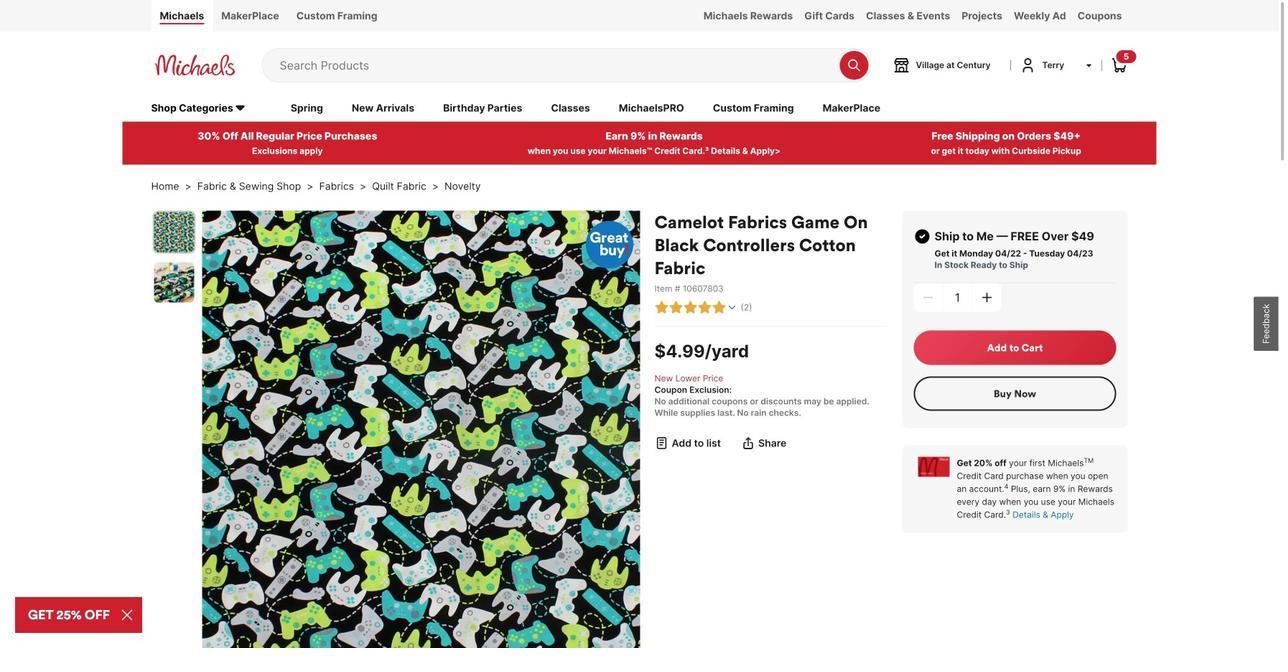 Task type: locate. For each thing, give the bounding box(es) containing it.
button to increment counter for number stepper image
[[980, 291, 995, 305]]

search button image
[[847, 58, 862, 72]]

camelot fabrics game on black controllers cotton fabric image
[[202, 211, 640, 649], [154, 212, 194, 253], [154, 263, 194, 303]]



Task type: vqa. For each thing, say whether or not it's contained in the screenshot.
Number Stepper text box
yes



Task type: describe. For each thing, give the bounding box(es) containing it.
Number Stepper text field
[[944, 284, 972, 312]]

plcc card logo image
[[918, 457, 950, 478]]

Search Input field
[[280, 49, 833, 82]]



